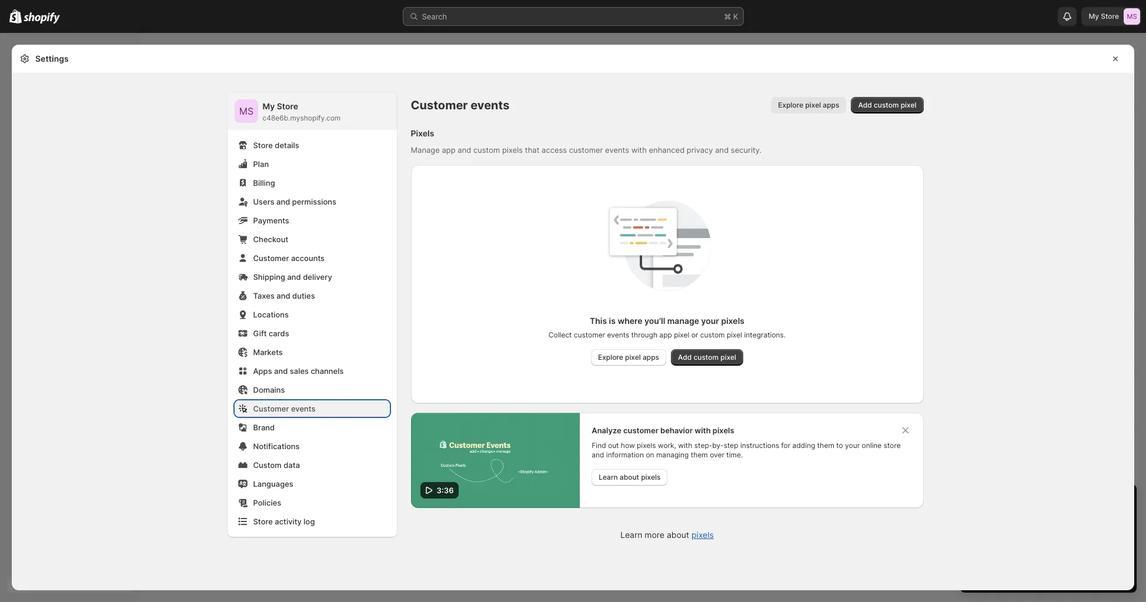 Task type: locate. For each thing, give the bounding box(es) containing it.
3 days left in your trial element
[[960, 515, 1137, 593]]

1 horizontal spatial add custom pixel button
[[851, 97, 924, 114]]

policies
[[253, 498, 281, 508]]

my store image
[[1124, 8, 1140, 25]]

about down information
[[620, 473, 639, 482]]

customer down checkout
[[253, 253, 289, 263]]

manage app and custom pixels that access customer events with enhanced privacy and security.
[[411, 145, 762, 155]]

1 horizontal spatial about
[[667, 530, 689, 540]]

0 vertical spatial add custom pixel
[[858, 101, 917, 109]]

1 horizontal spatial explore
[[778, 101, 804, 109]]

apps
[[253, 366, 272, 376]]

your right 'manage'
[[701, 316, 719, 326]]

0 horizontal spatial add custom pixel button
[[671, 349, 743, 366]]

this
[[590, 316, 607, 326]]

and down "find"
[[592, 451, 604, 459]]

your
[[701, 316, 719, 326], [845, 441, 860, 450]]

my for my store
[[1089, 12, 1099, 21]]

customer events inside shop settings menu element
[[253, 404, 316, 413]]

⌘ k
[[724, 12, 738, 21]]

0 horizontal spatial your
[[701, 316, 719, 326]]

store up plan
[[253, 141, 273, 150]]

1 vertical spatial customer
[[574, 331, 605, 339]]

store activity log
[[253, 517, 315, 526]]

1 horizontal spatial explore pixel apps link
[[771, 97, 847, 114]]

for
[[781, 441, 791, 450]]

pixels inside find out how pixels work, with step-by-step instructions for adding them to your online store and information on managing them over time.
[[637, 441, 656, 450]]

analyze customer behavior with pixels
[[592, 426, 734, 435]]

customer down this
[[574, 331, 605, 339]]

1 horizontal spatial explore pixel apps
[[778, 101, 840, 109]]

learn
[[599, 473, 618, 482], [621, 530, 642, 540]]

markets
[[253, 348, 283, 357]]

app down you'll
[[659, 331, 672, 339]]

0 horizontal spatial apps
[[643, 353, 659, 362]]

your right to
[[845, 441, 860, 450]]

learn down information
[[599, 473, 618, 482]]

1 vertical spatial add custom pixel
[[678, 353, 736, 362]]

1 vertical spatial add custom pixel button
[[671, 349, 743, 366]]

add custom pixel
[[858, 101, 917, 109], [678, 353, 736, 362]]

app inside this is where you'll manage your pixels collect customer events through app pixel or custom pixel integrations.
[[659, 331, 672, 339]]

0 horizontal spatial learn
[[599, 473, 618, 482]]

pixels inside this is where you'll manage your pixels collect customer events through app pixel or custom pixel integrations.
[[721, 316, 745, 326]]

delivery
[[303, 272, 332, 282]]

customer
[[569, 145, 603, 155], [574, 331, 605, 339], [623, 426, 659, 435]]

settings
[[35, 54, 69, 64]]

about right "more" on the bottom of page
[[667, 530, 689, 540]]

and right manage
[[458, 145, 471, 155]]

pixels down on
[[641, 473, 661, 482]]

taxes
[[253, 291, 275, 301]]

customer right access
[[569, 145, 603, 155]]

store
[[884, 441, 901, 450]]

and right taxes
[[277, 291, 290, 301]]

that
[[525, 145, 540, 155]]

details
[[275, 141, 299, 150]]

step
[[724, 441, 738, 450]]

explore pixel apps link
[[771, 97, 847, 114], [591, 349, 666, 366]]

0 horizontal spatial them
[[691, 451, 708, 459]]

0 vertical spatial explore pixel apps link
[[771, 97, 847, 114]]

pixels up on
[[637, 441, 656, 450]]

add custom pixel button
[[851, 97, 924, 114], [671, 349, 743, 366]]

customer up pixels
[[411, 98, 468, 112]]

apps
[[823, 101, 840, 109], [643, 353, 659, 362]]

events
[[471, 98, 510, 112], [605, 145, 629, 155], [607, 331, 629, 339], [291, 404, 316, 413]]

customer events down domains
[[253, 404, 316, 413]]

0 vertical spatial customer events
[[411, 98, 510, 112]]

customer events link
[[234, 401, 390, 417]]

2 horizontal spatial with
[[695, 426, 711, 435]]

0 vertical spatial them
[[817, 441, 834, 450]]

0 horizontal spatial explore pixel apps link
[[591, 349, 666, 366]]

0 horizontal spatial add
[[678, 353, 692, 362]]

pixels
[[411, 128, 434, 138]]

how
[[621, 441, 635, 450]]

shipping and delivery
[[253, 272, 332, 282]]

out
[[608, 441, 619, 450]]

1 vertical spatial your
[[845, 441, 860, 450]]

payments link
[[234, 212, 390, 229]]

0 vertical spatial with
[[631, 145, 647, 155]]

0 horizontal spatial with
[[631, 145, 647, 155]]

0 vertical spatial apps
[[823, 101, 840, 109]]

manage
[[667, 316, 699, 326]]

1 vertical spatial customer events
[[253, 404, 316, 413]]

customer events up pixels
[[411, 98, 510, 112]]

1 vertical spatial add
[[678, 353, 692, 362]]

locations link
[[234, 306, 390, 323]]

0 horizontal spatial explore pixel apps
[[598, 353, 659, 362]]

events inside shop settings menu element
[[291, 404, 316, 413]]

through
[[631, 331, 658, 339]]

1 vertical spatial customer
[[253, 253, 289, 263]]

store inside my store c48e6b.myshopify.com
[[277, 101, 298, 111]]

explore pixel apps
[[778, 101, 840, 109], [598, 353, 659, 362]]

app right manage
[[442, 145, 456, 155]]

this is where you'll manage your pixels collect customer events through app pixel or custom pixel integrations.
[[549, 316, 786, 339]]

0 vertical spatial about
[[620, 473, 639, 482]]

dialog
[[1139, 45, 1146, 590]]

settings dialog
[[12, 45, 1134, 602]]

events inside this is where you'll manage your pixels collect customer events through app pixel or custom pixel integrations.
[[607, 331, 629, 339]]

gift cards
[[253, 329, 289, 338]]

1 vertical spatial them
[[691, 451, 708, 459]]

languages
[[253, 479, 293, 489]]

my right my store icon at the left top of page
[[263, 101, 275, 111]]

log
[[304, 517, 315, 526]]

shopify image
[[9, 9, 22, 24], [24, 12, 60, 24]]

0 horizontal spatial app
[[442, 145, 456, 155]]

1 horizontal spatial add custom pixel
[[858, 101, 917, 109]]

1 horizontal spatial them
[[817, 441, 834, 450]]

information
[[606, 451, 644, 459]]

with left enhanced
[[631, 145, 647, 155]]

domains
[[253, 385, 285, 395]]

0 vertical spatial customer
[[411, 98, 468, 112]]

0 horizontal spatial customer events
[[253, 404, 316, 413]]

1 vertical spatial explore
[[598, 353, 623, 362]]

0 vertical spatial your
[[701, 316, 719, 326]]

2 vertical spatial customer
[[253, 404, 289, 413]]

pixels up integrations.
[[721, 316, 745, 326]]

0 vertical spatial add
[[858, 101, 872, 109]]

taxes and duties link
[[234, 288, 390, 304]]

store up c48e6b.myshopify.com
[[277, 101, 298, 111]]

markets link
[[234, 344, 390, 361]]

app
[[442, 145, 456, 155], [659, 331, 672, 339]]

with
[[631, 145, 647, 155], [695, 426, 711, 435], [678, 441, 692, 450]]

customer accounts link
[[234, 250, 390, 266]]

learn left "more" on the bottom of page
[[621, 530, 642, 540]]

0 horizontal spatial my
[[263, 101, 275, 111]]

sales
[[290, 366, 309, 376]]

custom
[[874, 101, 899, 109], [473, 145, 500, 155], [700, 331, 725, 339], [694, 353, 719, 362]]

customer for "customer accounts" link
[[253, 253, 289, 263]]

0 horizontal spatial about
[[620, 473, 639, 482]]

1 horizontal spatial with
[[678, 441, 692, 450]]

1 horizontal spatial learn
[[621, 530, 642, 540]]

customer down domains
[[253, 404, 289, 413]]

0 vertical spatial learn
[[599, 473, 618, 482]]

1 vertical spatial about
[[667, 530, 689, 540]]

0 vertical spatial my
[[1089, 12, 1099, 21]]

custom inside this is where you'll manage your pixels collect customer events through app pixel or custom pixel integrations.
[[700, 331, 725, 339]]

my left my store image
[[1089, 12, 1099, 21]]

with up step-
[[695, 426, 711, 435]]

with inside find out how pixels work, with step-by-step instructions for adding them to your online store and information on managing them over time.
[[678, 441, 692, 450]]

behavior
[[660, 426, 693, 435]]

1 horizontal spatial your
[[845, 441, 860, 450]]

my inside my store c48e6b.myshopify.com
[[263, 101, 275, 111]]

to
[[836, 441, 843, 450]]

work,
[[658, 441, 676, 450]]

with up managing
[[678, 441, 692, 450]]

learn more about pixels
[[621, 530, 714, 540]]

1 horizontal spatial my
[[1089, 12, 1099, 21]]

them left to
[[817, 441, 834, 450]]

1 vertical spatial app
[[659, 331, 672, 339]]

policies link
[[234, 495, 390, 511]]

1 vertical spatial explore pixel apps
[[598, 353, 659, 362]]

pixels up "by-"
[[713, 426, 734, 435]]

access
[[542, 145, 567, 155]]

add
[[858, 101, 872, 109], [678, 353, 692, 362]]

them down step-
[[691, 451, 708, 459]]

learn for learn more about pixels
[[621, 530, 642, 540]]

collect
[[549, 331, 572, 339]]

2 vertical spatial with
[[678, 441, 692, 450]]

1 horizontal spatial shopify image
[[24, 12, 60, 24]]

1 horizontal spatial app
[[659, 331, 672, 339]]

1 vertical spatial learn
[[621, 530, 642, 540]]

1 vertical spatial my
[[263, 101, 275, 111]]

customer up how
[[623, 426, 659, 435]]

gift
[[253, 329, 267, 338]]



Task type: vqa. For each thing, say whether or not it's contained in the screenshot.
right "Tuesday" element
no



Task type: describe. For each thing, give the bounding box(es) containing it.
shipping and delivery link
[[234, 269, 390, 285]]

learn about pixels link
[[592, 469, 668, 486]]

step-
[[694, 441, 712, 450]]

domains link
[[234, 382, 390, 398]]

1 horizontal spatial apps
[[823, 101, 840, 109]]

and down customer accounts
[[287, 272, 301, 282]]

shipping
[[253, 272, 285, 282]]

duties
[[292, 291, 315, 301]]

store left my store image
[[1101, 12, 1119, 21]]

1 vertical spatial with
[[695, 426, 711, 435]]

k
[[733, 12, 738, 21]]

payments
[[253, 216, 289, 225]]

billing link
[[234, 175, 390, 191]]

store activity log link
[[234, 513, 390, 530]]

find
[[592, 441, 606, 450]]

locations
[[253, 310, 289, 319]]

accounts
[[291, 253, 325, 263]]

0 horizontal spatial shopify image
[[9, 9, 22, 24]]

apps and sales channels
[[253, 366, 344, 376]]

1 vertical spatial explore pixel apps link
[[591, 349, 666, 366]]

1 horizontal spatial add
[[858, 101, 872, 109]]

and right apps
[[274, 366, 288, 376]]

languages link
[[234, 476, 390, 492]]

and inside find out how pixels work, with step-by-step instructions for adding them to your online store and information on managing them over time.
[[592, 451, 604, 459]]

⌘
[[724, 12, 731, 21]]

0 vertical spatial explore
[[778, 101, 804, 109]]

store details
[[253, 141, 299, 150]]

notifications link
[[234, 438, 390, 455]]

0 vertical spatial customer
[[569, 145, 603, 155]]

customer inside this is where you'll manage your pixels collect customer events through app pixel or custom pixel integrations.
[[574, 331, 605, 339]]

enhanced
[[649, 145, 685, 155]]

privacy
[[687, 145, 713, 155]]

apps and sales channels link
[[234, 363, 390, 379]]

ms button
[[234, 99, 258, 123]]

where
[[618, 316, 643, 326]]

2 vertical spatial customer
[[623, 426, 659, 435]]

integrations.
[[744, 331, 786, 339]]

custom data link
[[234, 457, 390, 473]]

my for my store c48e6b.myshopify.com
[[263, 101, 275, 111]]

billing
[[253, 178, 275, 188]]

more
[[645, 530, 665, 540]]

adding
[[793, 441, 815, 450]]

you'll
[[645, 316, 665, 326]]

store details link
[[234, 137, 390, 153]]

permissions
[[292, 197, 336, 206]]

cards
[[269, 329, 289, 338]]

checkout
[[253, 235, 288, 244]]

manage
[[411, 145, 440, 155]]

by-
[[712, 441, 724, 450]]

0 horizontal spatial add custom pixel
[[678, 353, 736, 362]]

channels
[[311, 366, 344, 376]]

0 horizontal spatial explore
[[598, 353, 623, 362]]

0 vertical spatial explore pixel apps
[[778, 101, 840, 109]]

checkout link
[[234, 231, 390, 248]]

custom data
[[253, 460, 300, 470]]

customer for 'customer events' link
[[253, 404, 289, 413]]

brand
[[253, 423, 275, 432]]

taxes and duties
[[253, 291, 315, 301]]

1 horizontal spatial customer events
[[411, 98, 510, 112]]

your inside this is where you'll manage your pixels collect customer events through app pixel or custom pixel integrations.
[[701, 316, 719, 326]]

is
[[609, 316, 616, 326]]

your inside find out how pixels work, with step-by-step instructions for adding them to your online store and information on managing them over time.
[[845, 441, 860, 450]]

or
[[691, 331, 698, 339]]

c48e6b.myshopify.com
[[263, 114, 341, 122]]

3:36 button
[[411, 413, 580, 508]]

pixels left the "that"
[[502, 145, 523, 155]]

pixels right "more" on the bottom of page
[[692, 530, 714, 540]]

instructions
[[740, 441, 779, 450]]

activity
[[275, 517, 302, 526]]

pixels link
[[692, 530, 714, 540]]

find out how pixels work, with step-by-step instructions for adding them to your online store and information on managing them over time.
[[592, 441, 901, 459]]

1 vertical spatial apps
[[643, 353, 659, 362]]

analyze
[[592, 426, 621, 435]]

security.
[[731, 145, 762, 155]]

time.
[[727, 451, 743, 459]]

data
[[284, 460, 300, 470]]

plan
[[253, 159, 269, 169]]

notifications
[[253, 442, 300, 451]]

store down policies
[[253, 517, 273, 526]]

3:36
[[437, 486, 454, 495]]

and right users
[[276, 197, 290, 206]]

and right privacy at right
[[715, 145, 729, 155]]

0 vertical spatial add custom pixel button
[[851, 97, 924, 114]]

users and permissions link
[[234, 193, 390, 210]]

my store image
[[234, 99, 258, 123]]

my store c48e6b.myshopify.com
[[263, 101, 341, 122]]

learn about pixels
[[599, 473, 661, 482]]

customer accounts
[[253, 253, 325, 263]]

my store
[[1089, 12, 1119, 21]]

over
[[710, 451, 725, 459]]

search
[[422, 12, 447, 21]]

managing
[[656, 451, 689, 459]]

users
[[253, 197, 274, 206]]

brand link
[[234, 419, 390, 436]]

shop settings menu element
[[227, 92, 397, 537]]

on
[[646, 451, 654, 459]]

online
[[862, 441, 882, 450]]

0 vertical spatial app
[[442, 145, 456, 155]]

users and permissions
[[253, 197, 336, 206]]

gift cards link
[[234, 325, 390, 342]]

learn for learn about pixels
[[599, 473, 618, 482]]



